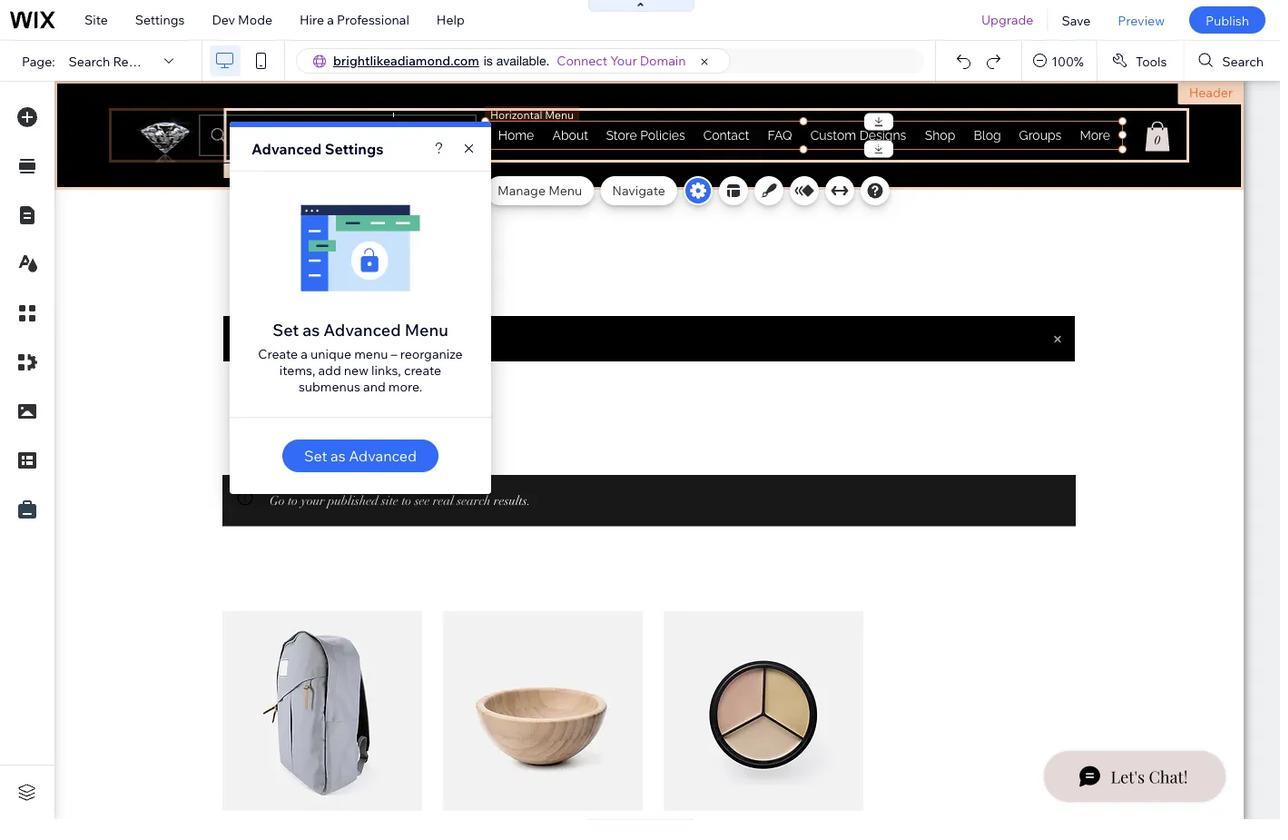 Task type: vqa. For each thing, say whether or not it's contained in the screenshot.
the top Theme
no



Task type: describe. For each thing, give the bounding box(es) containing it.
–
[[391, 346, 397, 362]]

site
[[84, 12, 108, 28]]

connect
[[557, 53, 608, 69]]

preview
[[1118, 12, 1165, 28]]

set as advanced menu create a unique menu – reorganize items, add new links, create submenus and more.
[[258, 319, 463, 395]]

help
[[437, 12, 465, 28]]

menu
[[354, 346, 388, 362]]

manage menu
[[498, 183, 582, 198]]

brightlikeadiamond.com
[[333, 53, 479, 69]]

mode
[[238, 12, 272, 28]]

professional
[[337, 12, 409, 28]]

manage
[[498, 183, 546, 198]]

more.
[[389, 379, 422, 395]]

is available. connect your domain
[[484, 53, 686, 69]]

0 vertical spatial menu
[[549, 183, 582, 198]]

set as advanced
[[304, 447, 417, 465]]

column 2
[[229, 164, 277, 178]]

2
[[271, 164, 277, 178]]

results
[[113, 53, 157, 69]]

save button
[[1048, 0, 1105, 40]]

0 vertical spatial a
[[327, 12, 334, 28]]

advanced for set as advanced menu create a unique menu – reorganize items, add new links, create submenus and more.
[[324, 319, 401, 340]]

dev mode
[[212, 12, 272, 28]]

publish
[[1206, 12, 1250, 28]]

search for search
[[1223, 53, 1264, 69]]

search for search results
[[69, 53, 110, 69]]

preview button
[[1105, 0, 1179, 40]]

unique
[[311, 346, 351, 362]]

hire
[[300, 12, 324, 28]]

a inside set as advanced menu create a unique menu – reorganize items, add new links, create submenus and more.
[[301, 346, 308, 362]]

as for set as advanced menu create a unique menu – reorganize items, add new links, create submenus and more.
[[303, 319, 320, 340]]

100%
[[1052, 53, 1084, 69]]

add
[[318, 362, 341, 378]]

hire a professional
[[300, 12, 409, 28]]

create
[[404, 362, 441, 378]]

set as advanced button
[[282, 440, 439, 472]]

navigate
[[612, 183, 665, 198]]

links,
[[371, 362, 401, 378]]

100% button
[[1023, 41, 1097, 81]]



Task type: locate. For each thing, give the bounding box(es) containing it.
as down submenus
[[331, 447, 346, 465]]

advanced for set as advanced
[[349, 447, 417, 465]]

create
[[258, 346, 298, 362]]

a right hire
[[327, 12, 334, 28]]

search down publish
[[1223, 53, 1264, 69]]

settings
[[135, 12, 185, 28], [325, 140, 384, 158]]

0 horizontal spatial menu
[[405, 319, 448, 340]]

0 horizontal spatial as
[[303, 319, 320, 340]]

set for set as advanced menu create a unique menu – reorganize items, add new links, create submenus and more.
[[273, 319, 299, 340]]

publish button
[[1190, 6, 1266, 34]]

search button
[[1184, 41, 1280, 81]]

1 horizontal spatial a
[[327, 12, 334, 28]]

0 vertical spatial advanced
[[252, 140, 322, 158]]

search
[[69, 53, 110, 69], [1223, 53, 1264, 69]]

dev
[[212, 12, 235, 28]]

2 search from the left
[[1223, 53, 1264, 69]]

1 vertical spatial advanced
[[324, 319, 401, 340]]

save
[[1062, 12, 1091, 28]]

1 vertical spatial set
[[304, 447, 327, 465]]

domain
[[640, 53, 686, 69]]

1 horizontal spatial menu
[[549, 183, 582, 198]]

as
[[303, 319, 320, 340], [331, 447, 346, 465]]

a up items, in the top of the page
[[301, 346, 308, 362]]

1 horizontal spatial set
[[304, 447, 327, 465]]

advanced up menu
[[324, 319, 401, 340]]

menu right manage at the left top of the page
[[549, 183, 582, 198]]

tools
[[1136, 53, 1167, 69]]

1 horizontal spatial settings
[[325, 140, 384, 158]]

1 search from the left
[[69, 53, 110, 69]]

0 vertical spatial set
[[273, 319, 299, 340]]

0 vertical spatial settings
[[135, 12, 185, 28]]

tools button
[[1098, 41, 1184, 81]]

menu
[[549, 183, 582, 198], [405, 319, 448, 340]]

new
[[344, 362, 369, 378]]

column
[[229, 164, 269, 178]]

0 horizontal spatial search
[[69, 53, 110, 69]]

0 vertical spatial as
[[303, 319, 320, 340]]

advanced up 2
[[252, 140, 322, 158]]

items,
[[280, 362, 315, 378]]

reorganize
[[400, 346, 463, 362]]

submenus
[[299, 379, 360, 395]]

1 vertical spatial settings
[[325, 140, 384, 158]]

set up create
[[273, 319, 299, 340]]

advanced inside set as advanced menu create a unique menu – reorganize items, add new links, create submenus and more.
[[324, 319, 401, 340]]

set inside set as advanced menu create a unique menu – reorganize items, add new links, create submenus and more.
[[273, 319, 299, 340]]

and
[[363, 379, 386, 395]]

1 horizontal spatial search
[[1223, 53, 1264, 69]]

advanced
[[252, 140, 322, 158], [324, 319, 401, 340], [349, 447, 417, 465]]

upgrade
[[982, 12, 1034, 28]]

as for set as advanced
[[331, 447, 346, 465]]

header
[[1189, 84, 1233, 100]]

search results
[[69, 53, 157, 69]]

set
[[273, 319, 299, 340], [304, 447, 327, 465]]

as inside set as advanced menu create a unique menu – reorganize items, add new links, create submenus and more.
[[303, 319, 320, 340]]

as inside button
[[331, 447, 346, 465]]

set inside button
[[304, 447, 327, 465]]

1 horizontal spatial as
[[331, 447, 346, 465]]

advanced settings
[[252, 140, 384, 158]]

0 horizontal spatial set
[[273, 319, 299, 340]]

1 vertical spatial menu
[[405, 319, 448, 340]]

advanced inside button
[[349, 447, 417, 465]]

1 vertical spatial a
[[301, 346, 308, 362]]

set down submenus
[[304, 447, 327, 465]]

search down the site
[[69, 53, 110, 69]]

available.
[[496, 53, 550, 68]]

a
[[327, 12, 334, 28], [301, 346, 308, 362]]

search inside button
[[1223, 53, 1264, 69]]

2 vertical spatial advanced
[[349, 447, 417, 465]]

as up unique
[[303, 319, 320, 340]]

set for set as advanced
[[304, 447, 327, 465]]

0 horizontal spatial settings
[[135, 12, 185, 28]]

your
[[611, 53, 637, 69]]

menu inside set as advanced menu create a unique menu – reorganize items, add new links, create submenus and more.
[[405, 319, 448, 340]]

menu up reorganize on the left
[[405, 319, 448, 340]]

is
[[484, 53, 493, 68]]

1 vertical spatial as
[[331, 447, 346, 465]]

0 horizontal spatial a
[[301, 346, 308, 362]]

advanced down the and in the top of the page
[[349, 447, 417, 465]]



